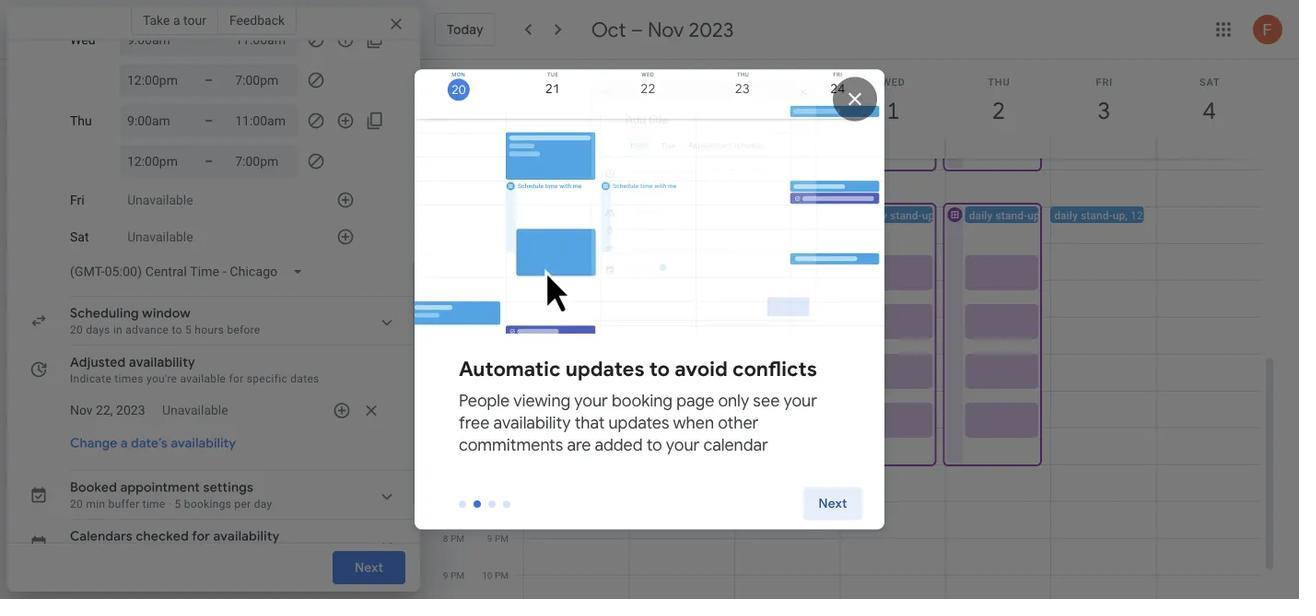 Task type: locate. For each thing, give the bounding box(es) containing it.
11 left 12
[[438, 201, 448, 212]]

2 pm left 3
[[443, 312, 465, 323]]

am up 12 pm in the top left of the page
[[495, 165, 509, 176]]

availability down viewing
[[494, 412, 571, 433]]

12pm
[[1131, 209, 1160, 222]]

0 vertical spatial 2 pm
[[487, 275, 509, 286]]

availability up you're
[[129, 354, 195, 371]]

1 vertical spatial 11 am
[[438, 201, 465, 212]]

a left date's
[[121, 435, 128, 452]]

05
[[499, 123, 510, 134]]

unavailable down available
[[162, 403, 228, 418]]

unavailable right sat
[[127, 229, 193, 244]]

7
[[443, 496, 448, 507]]

to
[[650, 356, 670, 382], [647, 434, 662, 455]]

9
[[487, 533, 493, 544], [443, 570, 448, 581]]

1 vertical spatial am
[[450, 201, 465, 212]]

0 horizontal spatial 9 pm
[[443, 570, 465, 581]]

your right see
[[784, 390, 817, 411]]

4 column header from the left
[[840, 60, 946, 159]]

1 gmt- from the left
[[433, 123, 454, 134]]

your up that
[[575, 390, 608, 411]]

0 horizontal spatial a
[[121, 435, 128, 452]]

oct – nov 2023
[[591, 17, 734, 42]]

gmt- right 06
[[478, 123, 499, 134]]

0 horizontal spatial 2
[[443, 312, 448, 323]]

0 vertical spatial 9
[[487, 533, 493, 544]]

avoid
[[675, 356, 728, 382]]

to right added
[[647, 434, 662, 455]]

change a date's availability button
[[63, 427, 243, 460]]

dates
[[291, 372, 319, 385]]

people
[[459, 390, 510, 411]]

thu
[[70, 113, 92, 128]]

2 left 3
[[443, 312, 448, 323]]

11 am left 12
[[438, 201, 465, 212]]

0 vertical spatial 5 pm
[[487, 386, 509, 397]]

feedback button
[[218, 6, 297, 35]]

1 vertical spatial 1 pm
[[443, 275, 465, 286]]

0 vertical spatial 2
[[487, 275, 493, 286]]

pm
[[495, 201, 509, 212], [495, 238, 509, 249], [451, 275, 465, 286], [495, 275, 509, 286], [451, 312, 465, 323], [495, 312, 509, 323], [451, 386, 465, 397], [495, 386, 509, 397], [451, 423, 465, 434], [495, 423, 509, 434], [451, 496, 465, 507], [495, 496, 509, 507], [451, 533, 465, 544], [495, 533, 509, 544], [451, 570, 465, 581], [495, 570, 509, 581]]

daily stand-up button
[[629, 207, 738, 224], [755, 207, 864, 224], [860, 207, 969, 224], [966, 207, 1074, 224]]

0 vertical spatial 5
[[487, 386, 493, 397]]

booking
[[612, 390, 673, 411]]

today
[[447, 21, 484, 38]]

up
[[691, 209, 704, 222], [817, 209, 829, 222], [922, 209, 935, 222], [1028, 209, 1040, 222], [1113, 209, 1126, 222]]

you're
[[147, 372, 177, 385]]

column header
[[524, 60, 630, 159], [629, 60, 735, 159], [734, 60, 841, 159], [840, 60, 946, 159], [945, 60, 1052, 159], [1051, 60, 1157, 159], [1156, 60, 1263, 159]]

5 pm down 'automatic'
[[487, 386, 509, 397]]

unavailable for sat
[[127, 229, 193, 244]]

updates up 'booking'
[[566, 356, 645, 382]]

0 horizontal spatial gmt-
[[433, 123, 454, 134]]

3 daily stand-up from the left
[[864, 209, 935, 222]]

5 pm
[[487, 386, 509, 397], [443, 423, 465, 434]]

2 pm up 3 pm
[[487, 275, 509, 286]]

11 up 12
[[482, 165, 492, 176]]

4 daily stand-up from the left
[[969, 209, 1040, 222]]

your down when on the right bottom of the page
[[666, 434, 700, 455]]

3 onboarding progress slider from the left
[[488, 500, 496, 508]]

0 vertical spatial unavailable
[[127, 192, 193, 208]]

1 vertical spatial 9
[[443, 570, 448, 581]]

a left tour
[[173, 12, 180, 28]]

1 vertical spatial 5
[[443, 423, 448, 434]]

0 horizontal spatial 11
[[438, 201, 448, 212]]

unavailable
[[127, 192, 193, 208], [127, 229, 193, 244], [162, 403, 228, 418]]

0 vertical spatial next button
[[804, 482, 863, 526]]

1 vertical spatial availability
[[494, 412, 571, 433]]

1 horizontal spatial gmt-
[[478, 123, 499, 134]]

1
[[487, 238, 493, 249], [443, 275, 448, 286]]

daily stand-up
[[633, 209, 704, 222], [758, 209, 829, 222], [864, 209, 935, 222], [969, 209, 1040, 222]]

a
[[173, 12, 180, 28], [121, 435, 128, 452]]

commitments
[[459, 434, 563, 455]]

2
[[487, 275, 493, 286], [443, 312, 448, 323]]

0 horizontal spatial 11 am
[[438, 201, 465, 212]]

2 gmt- from the left
[[478, 123, 499, 134]]

0 horizontal spatial am
[[450, 201, 465, 212]]

9 up 10
[[487, 533, 493, 544]]

0 vertical spatial next
[[819, 495, 848, 512]]

1 horizontal spatial 1 pm
[[487, 238, 509, 249]]

2 up 3
[[487, 275, 493, 286]]

1 vertical spatial a
[[121, 435, 128, 452]]

grid
[[428, 60, 1277, 599]]

change
[[70, 435, 118, 452]]

next button
[[804, 482, 863, 526], [333, 551, 406, 584]]

5 left free
[[443, 423, 448, 434]]

9 left 10
[[443, 570, 448, 581]]

12 pm
[[482, 201, 509, 212]]

5
[[487, 386, 493, 397], [443, 423, 448, 434]]

0 horizontal spatial 2 pm
[[443, 312, 465, 323]]

5 column header from the left
[[945, 60, 1052, 159]]

2 column header from the left
[[629, 60, 735, 159]]

9 pm
[[487, 533, 509, 544], [443, 570, 465, 581]]

2 stand- from the left
[[785, 209, 817, 222]]

1 up from the left
[[691, 209, 704, 222]]

11 am
[[482, 165, 509, 176], [438, 201, 465, 212]]

0 horizontal spatial next
[[355, 559, 383, 576]]

stand-
[[659, 209, 691, 222], [785, 209, 817, 222], [890, 209, 922, 222], [996, 209, 1028, 222], [1081, 209, 1113, 222]]

availability
[[129, 354, 195, 371], [494, 412, 571, 433], [171, 435, 236, 452]]

0 vertical spatial 1 pm
[[487, 238, 509, 249]]

0 vertical spatial 1
[[487, 238, 493, 249]]

8 pm
[[487, 496, 509, 507], [443, 533, 465, 544]]

am left 12
[[450, 201, 465, 212]]

8 right 7 pm
[[487, 496, 493, 507]]

indicate
[[70, 372, 112, 385]]

2 pm
[[487, 275, 509, 286], [443, 312, 465, 323]]

next
[[819, 495, 848, 512], [355, 559, 383, 576]]

3
[[487, 312, 493, 323]]

0 horizontal spatial 8 pm
[[443, 533, 465, 544]]

your
[[575, 390, 608, 411], [784, 390, 817, 411], [666, 434, 700, 455]]

to up 'booking'
[[650, 356, 670, 382]]

daily
[[633, 209, 656, 222], [758, 209, 782, 222], [864, 209, 888, 222], [969, 209, 993, 222], [1055, 209, 1078, 222]]

9 pm up 10 pm
[[487, 533, 509, 544]]

nov
[[648, 17, 684, 42]]

0 horizontal spatial your
[[575, 390, 608, 411]]

1 vertical spatial 2
[[443, 312, 448, 323]]

availability right date's
[[171, 435, 236, 452]]

updates down 'booking'
[[609, 412, 670, 433]]

gmt- left gmt-05 on the top left of the page
[[433, 123, 454, 134]]

3 daily stand-up button from the left
[[860, 207, 969, 224]]

4 daily from the left
[[969, 209, 993, 222]]

1 horizontal spatial 8 pm
[[487, 496, 509, 507]]

1 horizontal spatial a
[[173, 12, 180, 28]]

1 pm
[[487, 238, 509, 249], [443, 275, 465, 286]]

0 horizontal spatial next button
[[333, 551, 406, 584]]

0 horizontal spatial 5 pm
[[443, 423, 465, 434]]

10 pm
[[482, 570, 509, 581]]

06
[[454, 123, 465, 134]]

0 vertical spatial 9 pm
[[487, 533, 509, 544]]

0 vertical spatial am
[[495, 165, 509, 176]]

,
[[1126, 209, 1128, 222]]

daily stand-up , 12pm
[[1055, 209, 1160, 222]]

added
[[595, 434, 643, 455]]

1 horizontal spatial 1
[[487, 238, 493, 249]]

only
[[718, 390, 749, 411]]

3 up from the left
[[922, 209, 935, 222]]

–
[[631, 17, 643, 42], [205, 32, 213, 47], [205, 72, 213, 88], [205, 113, 213, 128], [205, 153, 213, 169]]

4 pm
[[443, 386, 465, 397]]

adjusted
[[70, 354, 126, 371]]

gmt-05
[[478, 123, 510, 134]]

gmt-
[[433, 123, 454, 134], [478, 123, 499, 134]]

1 vertical spatial next button
[[333, 551, 406, 584]]

8 pm down 7 pm
[[443, 533, 465, 544]]

availability inside automatic updates to avoid conflicts people viewing your booking page only see your free availability that updates when other commitments are added to your calendar
[[494, 412, 571, 433]]

1 stand- from the left
[[659, 209, 691, 222]]

8 pm right 7 pm
[[487, 496, 509, 507]]

unavailable right fri
[[127, 192, 193, 208]]

1 horizontal spatial your
[[666, 434, 700, 455]]

0 vertical spatial availability
[[129, 354, 195, 371]]

gmt-06
[[433, 123, 465, 134]]

0 vertical spatial updates
[[566, 356, 645, 382]]

5 down 'automatic'
[[487, 386, 493, 397]]

0 vertical spatial a
[[173, 12, 180, 28]]

0 vertical spatial 11
[[482, 165, 492, 176]]

1 horizontal spatial 11 am
[[482, 165, 509, 176]]

a for take
[[173, 12, 180, 28]]

oct
[[591, 17, 626, 42]]

1 daily from the left
[[633, 209, 656, 222]]

1 horizontal spatial 8
[[487, 496, 493, 507]]

2 daily stand-up button from the left
[[755, 207, 864, 224]]

5 stand- from the left
[[1081, 209, 1113, 222]]

11
[[482, 165, 492, 176], [438, 201, 448, 212]]

5 pm left 6
[[443, 423, 465, 434]]

12
[[482, 201, 493, 212]]

0 horizontal spatial 1
[[443, 275, 448, 286]]

9 pm left 10
[[443, 570, 465, 581]]

am
[[495, 165, 509, 176], [450, 201, 465, 212]]

specific
[[247, 372, 288, 385]]

1 vertical spatial unavailable
[[127, 229, 193, 244]]

1 horizontal spatial 5
[[487, 386, 493, 397]]

8 down 7
[[443, 533, 448, 544]]

onboarding progress slider
[[459, 500, 466, 508], [474, 500, 481, 508], [488, 500, 496, 508], [503, 500, 511, 508]]

11 am up 12 pm in the top left of the page
[[482, 165, 509, 176]]

2 vertical spatial availability
[[171, 435, 236, 452]]

1 vertical spatial 1
[[443, 275, 448, 286]]

1 horizontal spatial next button
[[804, 482, 863, 526]]

automatic
[[459, 356, 561, 382]]

0 horizontal spatial 5
[[443, 423, 448, 434]]

1 vertical spatial 5 pm
[[443, 423, 465, 434]]

8
[[487, 496, 493, 507], [443, 533, 448, 544]]

1 vertical spatial 11
[[438, 201, 448, 212]]

1 vertical spatial 8
[[443, 533, 448, 544]]

calendar
[[704, 434, 768, 455]]

updates
[[566, 356, 645, 382], [609, 412, 670, 433]]

0 horizontal spatial 9
[[443, 570, 448, 581]]



Task type: describe. For each thing, give the bounding box(es) containing it.
1 vertical spatial 9 pm
[[443, 570, 465, 581]]

4 onboarding progress slider from the left
[[503, 500, 511, 508]]

viewing
[[514, 390, 571, 411]]

6 column header from the left
[[1051, 60, 1157, 159]]

a for change
[[121, 435, 128, 452]]

feedback
[[229, 12, 285, 28]]

4 daily stand-up button from the left
[[966, 207, 1074, 224]]

take
[[143, 12, 170, 28]]

1 horizontal spatial 2 pm
[[487, 275, 509, 286]]

1 horizontal spatial am
[[495, 165, 509, 176]]

2 horizontal spatial your
[[784, 390, 817, 411]]

7 pm
[[443, 496, 465, 507]]

2 daily stand-up from the left
[[758, 209, 829, 222]]

when
[[673, 412, 714, 433]]

1 column header from the left
[[524, 60, 630, 159]]

change a date's availability
[[70, 435, 236, 452]]

0 horizontal spatial 1 pm
[[443, 275, 465, 286]]

0 vertical spatial 8
[[487, 496, 493, 507]]

10
[[482, 570, 493, 581]]

available
[[180, 372, 226, 385]]

gmt- for 05
[[478, 123, 499, 134]]

free
[[459, 412, 490, 433]]

availability inside button
[[171, 435, 236, 452]]

automatic updates to avoid conflicts people viewing your booking page only see your free availability that updates when other commitments are added to your calendar
[[459, 356, 818, 455]]

1 vertical spatial next
[[355, 559, 383, 576]]

4 stand- from the left
[[996, 209, 1028, 222]]

for
[[229, 372, 244, 385]]

3 column header from the left
[[734, 60, 841, 159]]

4 up from the left
[[1028, 209, 1040, 222]]

1 daily stand-up from the left
[[633, 209, 704, 222]]

1 horizontal spatial 11
[[482, 165, 492, 176]]

are
[[567, 434, 591, 455]]

1 horizontal spatial 2
[[487, 275, 493, 286]]

1 vertical spatial updates
[[609, 412, 670, 433]]

3 pm
[[487, 312, 509, 323]]

4
[[443, 386, 448, 397]]

conflicts
[[733, 356, 818, 382]]

0 vertical spatial 11 am
[[482, 165, 509, 176]]

1 vertical spatial 8 pm
[[443, 533, 465, 544]]

page
[[677, 390, 715, 411]]

7 column header from the left
[[1156, 60, 1263, 159]]

1 horizontal spatial 5 pm
[[487, 386, 509, 397]]

1 horizontal spatial 9 pm
[[487, 533, 509, 544]]

1 horizontal spatial next
[[819, 495, 848, 512]]

2 vertical spatial unavailable
[[162, 403, 228, 418]]

2 onboarding progress slider from the left
[[474, 500, 481, 508]]

5 daily from the left
[[1055, 209, 1078, 222]]

0 vertical spatial to
[[650, 356, 670, 382]]

gmt- for 06
[[433, 123, 454, 134]]

today button
[[435, 13, 496, 46]]

availability inside adjusted availability indicate times you're available for specific dates
[[129, 354, 195, 371]]

1 vertical spatial 2 pm
[[443, 312, 465, 323]]

0 horizontal spatial 8
[[443, 533, 448, 544]]

5 up from the left
[[1113, 209, 1126, 222]]

sat
[[70, 229, 89, 244]]

3 stand- from the left
[[890, 209, 922, 222]]

tour
[[183, 12, 206, 28]]

take a tour
[[143, 12, 206, 28]]

2 up from the left
[[817, 209, 829, 222]]

times
[[115, 372, 144, 385]]

6 pm
[[487, 423, 509, 434]]

take a tour button
[[131, 6, 218, 35]]

2023
[[689, 17, 734, 42]]

fri
[[70, 192, 85, 208]]

grid containing daily stand-up
[[428, 60, 1277, 599]]

see
[[753, 390, 780, 411]]

date's
[[131, 435, 168, 452]]

wed
[[70, 32, 95, 47]]

1 vertical spatial to
[[647, 434, 662, 455]]

that
[[575, 412, 605, 433]]

adjusted availability indicate times you're available for specific dates
[[70, 354, 319, 385]]

1 horizontal spatial 9
[[487, 533, 493, 544]]

2 daily from the left
[[758, 209, 782, 222]]

3 daily from the left
[[864, 209, 888, 222]]

6
[[487, 423, 493, 434]]

other
[[718, 412, 759, 433]]

0 vertical spatial 8 pm
[[487, 496, 509, 507]]

1 onboarding progress slider from the left
[[459, 500, 466, 508]]

unavailable for fri
[[127, 192, 193, 208]]

1 daily stand-up button from the left
[[629, 207, 738, 224]]



Task type: vqa. For each thing, say whether or not it's contained in the screenshot.
bottom 24
no



